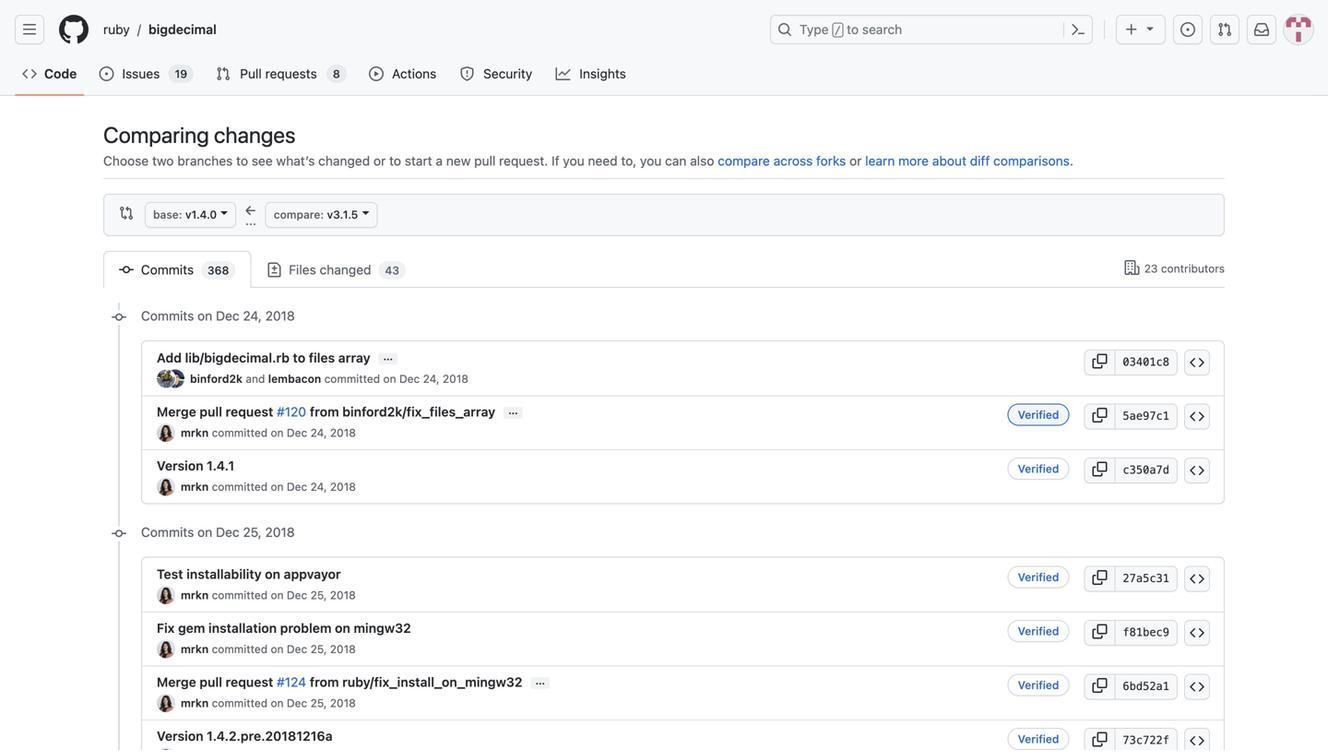 Task type: locate. For each thing, give the bounding box(es) containing it.
on down "#120"
[[271, 426, 284, 439]]

1 vertical spatial copy the full sha image
[[1093, 678, 1108, 693]]

2 @mrkn image from the top
[[157, 640, 175, 658]]

@mrkn image down fix
[[157, 694, 175, 712]]

code image
[[22, 66, 37, 81], [1190, 409, 1205, 424], [1190, 463, 1205, 478], [1190, 626, 1205, 640], [1190, 680, 1205, 694]]

5 mrkn link from the top
[[181, 697, 209, 710]]

0 vertical spatial pull
[[474, 153, 496, 168]]

code image right the c350a7d link
[[1190, 463, 1205, 478]]

1 horizontal spatial /
[[835, 24, 841, 37]]

/ inside the ruby / bigdecimal
[[137, 22, 141, 37]]

binford2k link
[[190, 372, 243, 385]]

1 request from the top
[[226, 404, 273, 419]]

more
[[899, 153, 929, 168]]

mrkn link down "test"
[[181, 589, 209, 602]]

version for version 1.4.2.pre.20181216a
[[157, 729, 204, 744]]

0 vertical spatial merge
[[157, 404, 196, 419]]

code image for version 1.4.2.pre.20181216a
[[1190, 734, 1205, 748]]

mrkn down "test"
[[181, 589, 209, 602]]

2 horizontal spatial …
[[535, 674, 545, 687]]

0 vertical spatial code image
[[1190, 355, 1205, 370]]

1 version from the top
[[157, 458, 204, 473]]

2 vertical spatial commits
[[141, 525, 194, 540]]

two
[[152, 153, 174, 168]]

git commit image
[[119, 263, 134, 277], [112, 526, 126, 541]]

changed right files
[[320, 262, 371, 277]]

code image right 03401c8 link
[[1190, 355, 1205, 370]]

add lib/bigdecimal.rb to files array
[[157, 350, 371, 365]]

copy the full sha image
[[1093, 354, 1108, 369], [1093, 408, 1108, 423], [1093, 462, 1108, 477], [1093, 624, 1108, 639], [1093, 732, 1108, 747]]

1 vertical spatial …
[[508, 404, 518, 416]]

1 vertical spatial @mrkn image
[[157, 586, 175, 604]]

file diff image
[[267, 263, 282, 277]]

request.
[[499, 153, 548, 168]]

merge
[[157, 404, 196, 419], [157, 675, 196, 690]]

3 code image from the top
[[1190, 734, 1205, 748]]

compare
[[718, 153, 770, 168]]

0 vertical spatial request
[[226, 404, 273, 419]]

diff
[[971, 153, 990, 168]]

on up commits on dec 25, 2018 on the bottom of page
[[271, 480, 284, 493]]

@mrkn image for merge pull request #120 from binford2k/fix_files_array
[[157, 424, 175, 442]]

1 vertical spatial version
[[157, 729, 204, 744]]

committed down test installability on appvayor link
[[212, 589, 268, 602]]

files
[[289, 262, 316, 277]]

3 mrkn committed on dec 25, 2018 from the top
[[181, 697, 356, 710]]

1 vertical spatial request
[[226, 675, 273, 690]]

mrkn committed on dec 25, 2018 for installation
[[181, 643, 356, 656]]

2 horizontal spatial … button
[[531, 674, 550, 688]]

merge for merge pull request #124 from ruby/fix_install_on_mingw32
[[157, 675, 196, 690]]

on
[[198, 308, 212, 323], [383, 372, 396, 385], [271, 426, 284, 439], [271, 480, 284, 493], [198, 525, 212, 540], [265, 567, 281, 582], [271, 589, 284, 602], [335, 621, 351, 636], [271, 643, 284, 656], [271, 697, 284, 710]]

actions link
[[362, 60, 445, 88]]

mrkn link
[[181, 426, 209, 439], [181, 480, 209, 493], [181, 589, 209, 602], [181, 643, 209, 656], [181, 697, 209, 710]]

or left the learn
[[850, 153, 862, 168]]

2 mrkn committed on dec 25, 2018 from the top
[[181, 643, 356, 656]]

2 vertical spatial code image
[[1190, 734, 1205, 748]]

0 horizontal spatial …
[[383, 350, 393, 362]]

compare:
[[274, 208, 324, 221]]

copy the full sha image left c350a7d
[[1093, 462, 1108, 477]]

4 verified from the top
[[1018, 625, 1060, 638]]

pull for merge pull request #120 from binford2k/fix_files_array
[[200, 404, 222, 419]]

@mrkn image down "test"
[[157, 586, 175, 604]]

3 copy the full sha image from the top
[[1093, 462, 1108, 477]]

25, down problem
[[311, 643, 327, 656]]

committed
[[324, 372, 380, 385], [212, 426, 268, 439], [212, 480, 268, 493], [212, 589, 268, 602], [212, 643, 268, 656], [212, 697, 268, 710]]

insights link
[[549, 60, 635, 88]]

request down and
[[226, 404, 273, 419]]

4 mrkn from the top
[[181, 643, 209, 656]]

2 vertical spatial … button
[[531, 674, 550, 688]]

code image right "27a5c31" link
[[1190, 572, 1205, 586]]

commits left '368'
[[137, 262, 197, 277]]

gem
[[178, 621, 205, 636]]

v3.1.5
[[327, 208, 358, 221]]

1 vertical spatial @mrkn image
[[157, 640, 175, 658]]

mrkn link up the version 1.4.2.pre.20181216a link
[[181, 697, 209, 710]]

base: v1.4.0
[[153, 208, 217, 221]]

2 you from the left
[[640, 153, 662, 168]]

copy the full sha image left 6bd52a1
[[1093, 678, 1108, 693]]

2 @mrkn image from the top
[[157, 586, 175, 604]]

27a5c31
[[1123, 572, 1170, 585]]

0 vertical spatial mrkn committed on dec 24, 2018
[[181, 426, 356, 439]]

mrkn committed on dec 25, 2018 for on
[[181, 589, 356, 602]]

issue opened image
[[99, 66, 114, 81]]

2 or from the left
[[850, 153, 862, 168]]

request left "#124" link
[[226, 675, 273, 690]]

@mrkn image down version 1.4.1 link at left bottom
[[157, 478, 175, 496]]

1 horizontal spatial you
[[640, 153, 662, 168]]

2 verified button from the top
[[1008, 458, 1070, 480]]

code image right 6bd52a1 link
[[1190, 680, 1205, 694]]

2 from from the top
[[310, 675, 339, 690]]

from binford2k/fix_files_array link
[[310, 404, 496, 419]]

3 @mrkn image from the top
[[157, 694, 175, 712]]

committed up 1.4.1
[[212, 426, 268, 439]]

0 horizontal spatial /
[[137, 22, 141, 37]]

request
[[226, 404, 273, 419], [226, 675, 273, 690]]

1 merge from the top
[[157, 404, 196, 419]]

mrkn committed on dec 25, 2018 down test installability on appvayor link
[[181, 589, 356, 602]]

dec
[[216, 308, 240, 323], [400, 372, 420, 385], [287, 426, 307, 439], [287, 480, 307, 493], [216, 525, 240, 540], [287, 589, 307, 602], [287, 643, 307, 656], [287, 697, 307, 710]]

1 from from the top
[[310, 404, 339, 419]]

mrkn link down version 1.4.1 link at left bottom
[[181, 480, 209, 493]]

5 copy the full sha image from the top
[[1093, 732, 1108, 747]]

1 @mrkn image from the top
[[157, 424, 175, 442]]

5 mrkn from the top
[[181, 697, 209, 710]]

6 verified button from the top
[[1008, 728, 1070, 750]]

from right "#120"
[[310, 404, 339, 419]]

0 vertical spatial copy the full sha image
[[1093, 570, 1108, 585]]

1.4.1
[[207, 458, 235, 473]]

committed down installation
[[212, 643, 268, 656]]

version left 1.4.2.pre.20181216a
[[157, 729, 204, 744]]

code image for 5ae97c1
[[1190, 409, 1205, 424]]

… for binford2k/fix_files_array
[[508, 404, 518, 416]]

0 horizontal spatial … button
[[379, 350, 398, 364]]

git compare image
[[119, 206, 134, 221]]

compare stats element
[[103, 251, 1116, 288]]

0 horizontal spatial you
[[563, 153, 585, 168]]

what's
[[276, 153, 315, 168]]

comparing changes choose two branches to see what's changed or to start a new pull request.             if you need to, you can also compare across forks or learn more about diff comparisons .
[[103, 122, 1074, 168]]

… button for binford2k/fix_files_array
[[504, 404, 523, 418]]

25,
[[243, 525, 262, 540], [311, 589, 327, 602], [311, 643, 327, 656], [311, 697, 327, 710]]

insights
[[580, 66, 626, 81]]

mrkn up the version 1.4.2.pre.20181216a link
[[181, 697, 209, 710]]

appvayor
[[284, 567, 341, 582]]

pull down gem
[[200, 675, 222, 690]]

merge for merge pull request #120 from binford2k/fix_files_array
[[157, 404, 196, 419]]

1 vertical spatial changed
[[320, 262, 371, 277]]

mrkn committed on dec 24, 2018 down "#120"
[[181, 426, 356, 439]]

comparisons
[[994, 153, 1070, 168]]

on down "#124" link
[[271, 697, 284, 710]]

installability
[[187, 567, 262, 582]]

2 code image from the top
[[1190, 572, 1205, 586]]

@mrkn image up version 1.4.1
[[157, 424, 175, 442]]

1 vertical spatial mrkn committed on dec 24, 2018
[[181, 480, 356, 493]]

merge down fix
[[157, 675, 196, 690]]

0 vertical spatial version
[[157, 458, 204, 473]]

@lembacon image
[[166, 370, 185, 388]]

@mrkn image
[[157, 424, 175, 442], [157, 586, 175, 604], [157, 694, 175, 712]]

also
[[690, 153, 715, 168]]

2 mrkn link from the top
[[181, 480, 209, 493]]

2 mrkn from the top
[[181, 480, 209, 493]]

25, for 6bd52a1
[[311, 697, 327, 710]]

play image
[[369, 66, 384, 81]]

/ right ruby on the left top of the page
[[137, 22, 141, 37]]

from for from ruby/fix_install_on_mingw32
[[310, 675, 339, 690]]

1 verified from the top
[[1018, 408, 1060, 421]]

… button for ruby/fix_install_on_mingw32
[[531, 674, 550, 688]]

2 version from the top
[[157, 729, 204, 744]]

@binford2k image
[[157, 370, 175, 388]]

2 vertical spatial @mrkn image
[[157, 694, 175, 712]]

compare: v3.1.5
[[274, 208, 358, 221]]

mrkn for 1.4.1
[[181, 480, 209, 493]]

list
[[96, 15, 759, 44]]

/
[[137, 22, 141, 37], [835, 24, 841, 37]]

2 vertical spatial mrkn committed on dec 25, 2018
[[181, 697, 356, 710]]

copy the full sha image left f81bec9 on the right of page
[[1093, 624, 1108, 639]]

verified button for version 1.4.1
[[1008, 458, 1070, 480]]

pull down binford2k
[[200, 404, 222, 419]]

3 mrkn link from the top
[[181, 589, 209, 602]]

2 copy the full sha image from the top
[[1093, 408, 1108, 423]]

pull
[[240, 66, 262, 81]]

mrkn committed on dec 25, 2018 down fix gem installation problem on mingw32
[[181, 643, 356, 656]]

code image right f81bec9 link
[[1190, 626, 1205, 640]]

homepage image
[[59, 15, 89, 44]]

mrkn link up version 1.4.1
[[181, 426, 209, 439]]

request for #120
[[226, 404, 273, 419]]

6 verified from the top
[[1018, 733, 1060, 746]]

4 copy the full sha image from the top
[[1093, 624, 1108, 639]]

2 vertical spatial pull
[[200, 675, 222, 690]]

files changed
[[285, 262, 375, 277]]

1 copy the full sha image from the top
[[1093, 570, 1108, 585]]

6bd52a1 link
[[1115, 674, 1178, 700]]

search
[[863, 22, 903, 37]]

on right problem
[[335, 621, 351, 636]]

ruby/fix_install_on_mingw32
[[342, 675, 523, 690]]

from ruby/fix_install_on_mingw32 link
[[310, 675, 523, 690]]

changed right what's at the left of page
[[318, 153, 370, 168]]

/ inside type / to search
[[835, 24, 841, 37]]

1 horizontal spatial … button
[[504, 404, 523, 418]]

organization image
[[1125, 260, 1140, 275]]

verified for version 1.4.2.pre.20181216a
[[1018, 733, 1060, 746]]

2 merge pull request link from the top
[[157, 675, 273, 690]]

copy the full sha image left 73c722f link
[[1093, 732, 1108, 747]]

@mrkn image
[[157, 478, 175, 496], [157, 640, 175, 658]]

0 vertical spatial @mrkn image
[[157, 478, 175, 496]]

code image right '73c722f'
[[1190, 734, 1205, 748]]

… for ruby/fix_install_on_mingw32
[[535, 674, 545, 687]]

verified
[[1018, 408, 1060, 421], [1018, 462, 1060, 475], [1018, 571, 1060, 584], [1018, 625, 1060, 638], [1018, 679, 1060, 692], [1018, 733, 1060, 746]]

merge down the @lembacon icon
[[157, 404, 196, 419]]

2 copy the full sha image from the top
[[1093, 678, 1108, 693]]

ruby / bigdecimal
[[103, 22, 217, 37]]

git pull request image
[[216, 66, 231, 81]]

ruby link
[[96, 15, 137, 44]]

mrkn committed on dec 25, 2018
[[181, 589, 356, 602], [181, 643, 356, 656], [181, 697, 356, 710]]

mrkn down gem
[[181, 643, 209, 656]]

on up from binford2k/fix_files_array link
[[383, 372, 396, 385]]

mrkn link down gem
[[181, 643, 209, 656]]

0 vertical spatial @mrkn image
[[157, 424, 175, 442]]

compare across forks button
[[718, 151, 846, 171]]

commits up the add
[[141, 308, 194, 323]]

changed
[[318, 153, 370, 168], [320, 262, 371, 277]]

1 vertical spatial commits
[[141, 308, 194, 323]]

2 request from the top
[[226, 675, 273, 690]]

0 vertical spatial git commit image
[[119, 263, 134, 277]]

1.4.2.pre.20181216a
[[207, 729, 333, 744]]

…
[[383, 350, 393, 362], [508, 404, 518, 416], [535, 674, 545, 687]]

1 horizontal spatial or
[[850, 153, 862, 168]]

commits for commits on dec 24, 2018
[[141, 308, 194, 323]]

1 vertical spatial mrkn committed on dec 25, 2018
[[181, 643, 356, 656]]

1 horizontal spatial …
[[508, 404, 518, 416]]

mrkn committed on dec 24, 2018 down 1.4.1
[[181, 480, 356, 493]]

1 @mrkn image from the top
[[157, 478, 175, 496]]

you right to, in the top of the page
[[640, 153, 662, 168]]

4 mrkn link from the top
[[181, 643, 209, 656]]

across
[[774, 153, 813, 168]]

to,
[[621, 153, 637, 168]]

committed for 6bd52a1
[[212, 697, 268, 710]]

mrkn down version 1.4.1 link at left bottom
[[181, 480, 209, 493]]

0 vertical spatial mrkn committed on dec 25, 2018
[[181, 589, 356, 602]]

committed down 1.4.1
[[212, 480, 268, 493]]

on down '368'
[[198, 308, 212, 323]]

new
[[446, 153, 471, 168]]

code image for test installability on appvayor
[[1190, 572, 1205, 586]]

27a5c31 link
[[1115, 566, 1178, 592]]

1 vertical spatial pull
[[200, 404, 222, 419]]

actions
[[392, 66, 437, 81]]

copy the full sha image left 5ae97c1 on the bottom right of page
[[1093, 408, 1108, 423]]

@mrkn image down fix
[[157, 640, 175, 658]]

mrkn for gem
[[181, 643, 209, 656]]

0 vertical spatial merge pull request link
[[157, 404, 273, 419]]

25, down merge pull request #124 from ruby/fix_install_on_mingw32
[[311, 697, 327, 710]]

command palette image
[[1071, 22, 1086, 37]]

mrkn
[[181, 426, 209, 439], [181, 480, 209, 493], [181, 589, 209, 602], [181, 643, 209, 656], [181, 697, 209, 710]]

pull
[[474, 153, 496, 168], [200, 404, 222, 419], [200, 675, 222, 690]]

verified button
[[1008, 404, 1070, 426], [1008, 458, 1070, 480], [1008, 566, 1070, 588], [1008, 620, 1070, 642], [1008, 674, 1070, 696], [1008, 728, 1070, 750]]

24,
[[243, 308, 262, 323], [423, 372, 440, 385], [311, 426, 327, 439], [311, 480, 327, 493]]

merge pull request link down gem
[[157, 675, 273, 690]]

1 merge pull request link from the top
[[157, 404, 273, 419]]

0 vertical spatial commits
[[137, 262, 197, 277]]

0 horizontal spatial or
[[374, 153, 386, 168]]

on left appvayor
[[265, 567, 281, 582]]

on down fix gem installation problem on mingw32
[[271, 643, 284, 656]]

version left 1.4.1
[[157, 458, 204, 473]]

1 or from the left
[[374, 153, 386, 168]]

merge pull request link down binford2k
[[157, 404, 273, 419]]

2 verified from the top
[[1018, 462, 1060, 475]]

/ right type
[[835, 24, 841, 37]]

3 verified from the top
[[1018, 571, 1060, 584]]

1 vertical spatial code image
[[1190, 572, 1205, 586]]

1 mrkn committed on dec 24, 2018 from the top
[[181, 426, 356, 439]]

from right the #124 at left bottom
[[310, 675, 339, 690]]

2 mrkn committed on dec 24, 2018 from the top
[[181, 480, 356, 493]]

4 verified button from the top
[[1008, 620, 1070, 642]]

version 1.4.2.pre.20181216a
[[157, 729, 333, 744]]

arrow left image
[[244, 204, 258, 218]]

1 vertical spatial git commit image
[[112, 526, 126, 541]]

5 verified from the top
[[1018, 679, 1060, 692]]

merge pull request link for merge pull request #124 from ruby/fix_install_on_mingw32
[[157, 675, 273, 690]]

copy the full sha image left "03401c8"
[[1093, 354, 1108, 369]]

2 merge from the top
[[157, 675, 196, 690]]

...
[[245, 213, 256, 228]]

code image
[[1190, 355, 1205, 370], [1190, 572, 1205, 586], [1190, 734, 1205, 748]]

changes
[[214, 122, 296, 148]]

mrkn committed on dec 25, 2018 down "#124" link
[[181, 697, 356, 710]]

verified button for fix gem installation problem on mingw32
[[1008, 620, 1070, 642]]

or left start
[[374, 153, 386, 168]]

code image right 5ae97c1 link
[[1190, 409, 1205, 424]]

1 mrkn committed on dec 25, 2018 from the top
[[181, 589, 356, 602]]

3 mrkn from the top
[[181, 589, 209, 602]]

3 verified button from the top
[[1008, 566, 1070, 588]]

8
[[333, 67, 340, 80]]

merge pull request #124 from ruby/fix_install_on_mingw32
[[157, 675, 523, 690]]

version 1.4.1 link
[[157, 458, 235, 473]]

copy the full sha image
[[1093, 570, 1108, 585], [1093, 678, 1108, 693]]

changed inside comparing changes choose two branches to see what's changed or to start a new pull request.             if you need to, you can also compare across forks or learn more about diff comparisons .
[[318, 153, 370, 168]]

copy the full sha image left '27a5c31'
[[1093, 570, 1108, 585]]

5ae97c1
[[1123, 410, 1170, 423]]

2 vertical spatial …
[[535, 674, 545, 687]]

version 1.4.1
[[157, 458, 235, 473]]

commits for commits on dec 25, 2018
[[141, 525, 194, 540]]

request for #124
[[226, 675, 273, 690]]

pull right 'new'
[[474, 153, 496, 168]]

03401c8 link
[[1115, 350, 1178, 376]]

version for version 1.4.1
[[157, 458, 204, 473]]

commits up "test"
[[141, 525, 194, 540]]

1 vertical spatial … button
[[504, 404, 523, 418]]

0 vertical spatial changed
[[318, 153, 370, 168]]

commits inside the compare stats element
[[137, 262, 197, 277]]

1 vertical spatial from
[[310, 675, 339, 690]]

0 vertical spatial from
[[310, 404, 339, 419]]

25, down appvayor
[[311, 589, 327, 602]]

1 verified button from the top
[[1008, 404, 1070, 426]]

23
[[1145, 262, 1158, 275]]

mrkn committed on dec 24, 2018
[[181, 426, 356, 439], [181, 480, 356, 493]]

mrkn up version 1.4.1
[[181, 426, 209, 439]]

you right if
[[563, 153, 585, 168]]

1 vertical spatial merge pull request link
[[157, 675, 273, 690]]

test installability on appvayor
[[157, 567, 341, 582]]

pull for merge pull request #124 from ruby/fix_install_on_mingw32
[[200, 675, 222, 690]]

committed up version 1.4.2.pre.20181216a
[[212, 697, 268, 710]]

2018
[[265, 308, 295, 323], [443, 372, 469, 385], [330, 426, 356, 439], [330, 480, 356, 493], [265, 525, 295, 540], [330, 589, 356, 602], [330, 643, 356, 656], [330, 697, 356, 710]]

commits on dec 25, 2018
[[141, 525, 295, 540]]

1 vertical spatial merge
[[157, 675, 196, 690]]



Task type: describe. For each thing, give the bounding box(es) containing it.
to left search
[[847, 22, 859, 37]]

start
[[405, 153, 432, 168]]

mrkn link for 1.4.1
[[181, 480, 209, 493]]

mrkn link for gem
[[181, 643, 209, 656]]

on up installability
[[198, 525, 212, 540]]

ruby
[[103, 22, 130, 37]]

verified for fix gem installation problem on mingw32
[[1018, 625, 1060, 638]]

43
[[385, 264, 400, 277]]

issues
[[122, 66, 160, 81]]

from for from binford2k/fix_files_array
[[310, 404, 339, 419]]

fix
[[157, 621, 175, 636]]

shield image
[[460, 66, 475, 81]]

/ for ruby
[[137, 22, 141, 37]]

on up fix gem installation problem on mingw32
[[271, 589, 284, 602]]

6bd52a1
[[1123, 680, 1170, 693]]

25, for f81bec9
[[311, 643, 327, 656]]

fix gem installation problem on mingw32
[[157, 621, 411, 636]]

security link
[[453, 60, 541, 88]]

committed for c350a7d
[[212, 480, 268, 493]]

copy the full sha image for version 1.4.1
[[1093, 462, 1108, 477]]

bigdecimal
[[149, 22, 217, 37]]

03401c8
[[1123, 356, 1170, 369]]

issue opened image
[[1181, 22, 1196, 37]]

copy the full sha image for 6bd52a1
[[1093, 678, 1108, 693]]

triangle down image
[[1143, 21, 1158, 36]]

forks
[[817, 153, 846, 168]]

test installability on appvayor link
[[157, 567, 341, 582]]

@mrkn image for version
[[157, 478, 175, 496]]

1 you from the left
[[563, 153, 585, 168]]

notifications image
[[1255, 22, 1270, 37]]

25, for 27a5c31
[[311, 589, 327, 602]]

code image for f81bec9
[[1190, 626, 1205, 640]]

copy the full sha image for version 1.4.2.pre.20181216a
[[1093, 732, 1108, 747]]

add lib/bigdecimal.rb to files array link
[[157, 350, 371, 365]]

git pull request image
[[1218, 22, 1233, 37]]

v1.4.0
[[185, 208, 217, 221]]

if
[[552, 153, 560, 168]]

git commit image inside the compare stats element
[[119, 263, 134, 277]]

73c722f link
[[1115, 728, 1178, 750]]

files
[[309, 350, 335, 365]]

1 mrkn from the top
[[181, 426, 209, 439]]

0 vertical spatial …
[[383, 350, 393, 362]]

to left see
[[236, 153, 248, 168]]

#124
[[277, 675, 306, 690]]

copy the full sha image for 27a5c31
[[1093, 570, 1108, 585]]

add
[[157, 350, 182, 365]]

c350a7d link
[[1115, 458, 1178, 484]]

1 copy the full sha image from the top
[[1093, 354, 1108, 369]]

#120
[[277, 404, 306, 419]]

verified for version 1.4.1
[[1018, 462, 1060, 475]]

comparing
[[103, 122, 209, 148]]

about
[[933, 153, 967, 168]]

binford2k
[[190, 372, 243, 385]]

5ae97c1 link
[[1115, 404, 1178, 430]]

graph image
[[556, 66, 571, 81]]

5 verified button from the top
[[1008, 674, 1070, 696]]

fix gem installation problem on mingw32 link
[[157, 621, 411, 636]]

committed for 27a5c31
[[212, 589, 268, 602]]

code link
[[15, 60, 84, 88]]

and
[[246, 372, 265, 385]]

to up lembacon
[[293, 350, 306, 365]]

code image left code
[[22, 66, 37, 81]]

mrkn committed on dec 24, 2018 for 5ae97c1
[[181, 426, 356, 439]]

f81bec9 link
[[1115, 620, 1178, 646]]

lembacon
[[268, 372, 321, 385]]

f81bec9
[[1123, 626, 1170, 639]]

verified for test installability on appvayor
[[1018, 571, 1060, 584]]

choose
[[103, 153, 149, 168]]

pull inside comparing changes choose two branches to see what's changed or to start a new pull request.             if you need to, you can also compare across forks or learn more about diff comparisons .
[[474, 153, 496, 168]]

c350a7d
[[1123, 464, 1170, 477]]

learn
[[866, 153, 895, 168]]

requests
[[265, 66, 317, 81]]

to left start
[[389, 153, 401, 168]]

commits for commits
[[137, 262, 197, 277]]

@mrkn image for fix
[[157, 640, 175, 658]]

merge pull request #120 from binford2k/fix_files_array
[[157, 404, 496, 419]]

mingw32
[[354, 621, 411, 636]]

25, up test installability on appvayor
[[243, 525, 262, 540]]

type
[[800, 22, 829, 37]]

copy the full sha image for fix gem installation problem on mingw32
[[1093, 624, 1108, 639]]

verified button for version 1.4.2.pre.20181216a
[[1008, 728, 1070, 750]]

code image for c350a7d
[[1190, 463, 1205, 478]]

git commit image
[[112, 310, 126, 325]]

.
[[1070, 153, 1074, 168]]

array
[[338, 350, 371, 365]]

bigdecimal link
[[141, 15, 224, 44]]

learn more about diff comparisons link
[[866, 153, 1070, 168]]

see
[[252, 153, 273, 168]]

merge pull request link for merge pull request #120 from binford2k/fix_files_array
[[157, 404, 273, 419]]

need
[[588, 153, 618, 168]]

branches
[[177, 153, 233, 168]]

mrkn for installability
[[181, 589, 209, 602]]

base:
[[153, 208, 182, 221]]

list containing ruby / bigdecimal
[[96, 15, 759, 44]]

/ for type
[[835, 24, 841, 37]]

binford2k/fix_files_array
[[343, 404, 496, 419]]

version 1.4.2.pre.20181216a link
[[157, 729, 333, 744]]

committed for f81bec9
[[212, 643, 268, 656]]

changed inside the compare stats element
[[320, 262, 371, 277]]

a
[[436, 153, 443, 168]]

#124 link
[[277, 675, 306, 690]]

73c722f
[[1123, 734, 1170, 747]]

#120 link
[[277, 404, 306, 419]]

committed down array
[[324, 372, 380, 385]]

plus image
[[1125, 22, 1140, 37]]

mrkn link for installability
[[181, 589, 209, 602]]

1 mrkn link from the top
[[181, 426, 209, 439]]

problem
[[280, 621, 332, 636]]

type / to search
[[800, 22, 903, 37]]

mrkn committed on dec 24, 2018 for c350a7d
[[181, 480, 356, 493]]

code
[[44, 66, 77, 81]]

code image for 6bd52a1
[[1190, 680, 1205, 694]]

verified button for test installability on appvayor
[[1008, 566, 1070, 588]]

368
[[208, 264, 229, 277]]

lib/bigdecimal.rb
[[185, 350, 290, 365]]

lembacon link
[[268, 372, 321, 385]]

installation
[[209, 621, 277, 636]]

@mrkn image for merge pull request #124 from ruby/fix_install_on_mingw32
[[157, 694, 175, 712]]

committed for 5ae97c1
[[212, 426, 268, 439]]

security
[[484, 66, 533, 81]]

binford2k and lembacon committed on dec 24, 2018
[[190, 372, 469, 385]]

1 code image from the top
[[1190, 355, 1205, 370]]

contributors
[[1162, 262, 1225, 275]]

0 vertical spatial … button
[[379, 350, 398, 364]]



Task type: vqa. For each thing, say whether or not it's contained in the screenshot.
3rd mrkn from the bottom
yes



